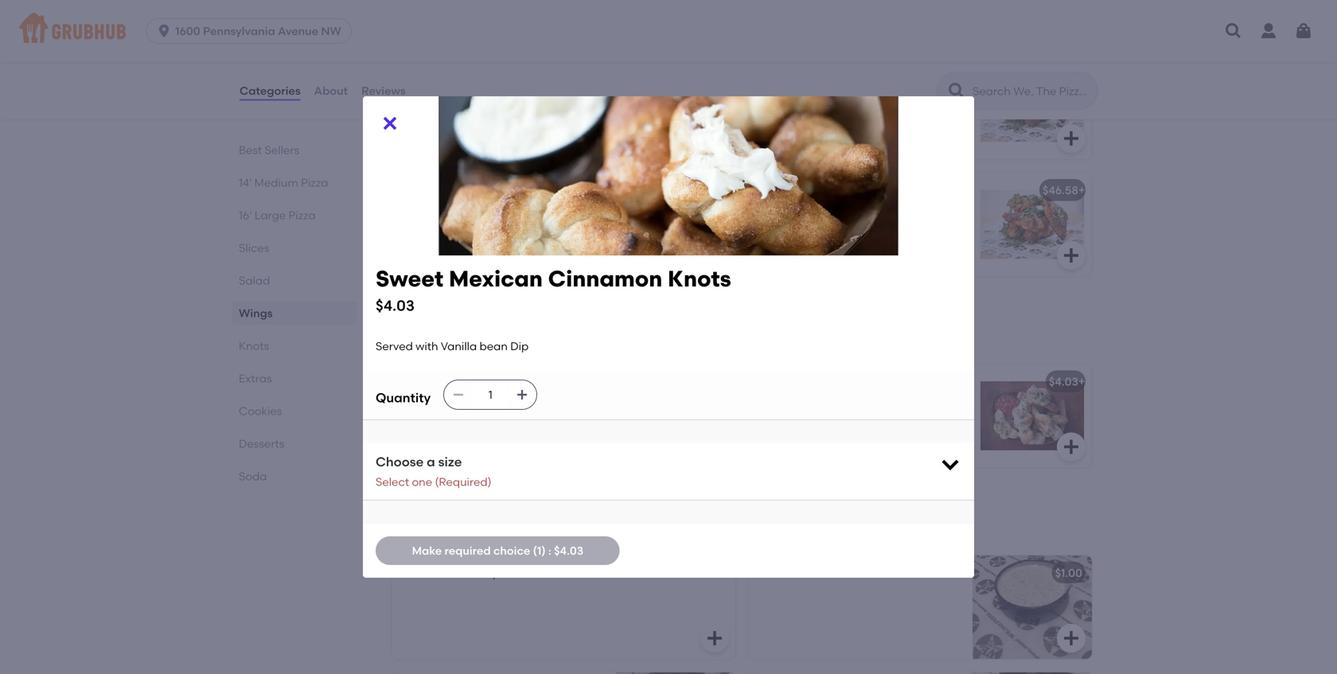 Task type: locate. For each thing, give the bounding box(es) containing it.
sellers
[[265, 143, 299, 157]]

sweet for sweet mexican cinnamon knots $4.03
[[376, 265, 444, 292]]

0 horizontal spatial cinnamon
[[486, 375, 543, 388]]

(required)
[[435, 475, 492, 489]]

1 horizontal spatial cinnamon
[[548, 265, 663, 292]]

served
[[376, 339, 413, 353], [401, 397, 438, 411]]

wings for 10 dry rub wings
[[824, 67, 863, 80]]

quantity
[[376, 390, 431, 406]]

1 vertical spatial cinnamon
[[486, 375, 543, 388]]

*new* down 25
[[758, 206, 794, 220]]

1 vertical spatial with
[[441, 397, 464, 411]]

2 horizontal spatial $4.03
[[1049, 375, 1079, 388]]

ranch
[[784, 566, 820, 580]]

mexican for sweet mexican cinnamon knots $4.03
[[449, 265, 543, 292]]

2 vertical spatial dip
[[481, 566, 500, 580]]

$18.98 +
[[1046, 67, 1085, 80]]

served with vanilla bean dip up "sweet mexican cinnamon knots"
[[376, 339, 529, 353]]

rub right 15
[[440, 184, 464, 197]]

rub right 10
[[797, 67, 821, 80]]

14'
[[239, 176, 252, 189]]

15
[[401, 184, 412, 197]]

pizza for 14' medium pizza
[[301, 176, 328, 189]]

dry right 15
[[415, 184, 438, 197]]

1 vertical spatial vanilla
[[466, 397, 502, 411]]

pizza right large
[[289, 209, 316, 222]]

0 vertical spatial sweet
[[376, 265, 444, 292]]

cinnamon inside sweet mexican cinnamon knots $4.03
[[548, 265, 663, 292]]

soda
[[239, 470, 267, 483]]

vanilla up "sweet mexican cinnamon knots"
[[441, 339, 477, 353]]

1 vertical spatial sweet
[[401, 375, 435, 388]]

mexican inside sweet mexican cinnamon knots $4.03
[[449, 265, 543, 292]]

0 vertical spatial vanilla
[[441, 339, 477, 353]]

*new* for $46.58 +
[[758, 206, 794, 220]]

dry right 6
[[411, 67, 433, 80]]

mexican
[[449, 265, 543, 292], [437, 375, 484, 388]]

choice
[[494, 544, 530, 558]]

1 vertical spatial served
[[401, 397, 438, 411]]

with
[[416, 339, 438, 353], [441, 397, 464, 411]]

2 horizontal spatial dip
[[536, 397, 554, 411]]

:
[[548, 544, 551, 558]]

$4.03
[[376, 297, 415, 315], [1049, 375, 1079, 388], [554, 544, 584, 558]]

1 vertical spatial pizza
[[289, 209, 316, 222]]

side ranch
[[758, 566, 820, 580]]

one
[[412, 475, 432, 489]]

0 horizontal spatial dip
[[481, 566, 500, 580]]

0 vertical spatial with
[[416, 339, 438, 353]]

rub right 25
[[799, 184, 822, 197]]

0 vertical spatial dip
[[510, 339, 529, 353]]

choose
[[376, 454, 424, 470]]

*new* down 10
[[758, 89, 794, 103]]

svg image
[[1224, 21, 1243, 41], [1294, 21, 1313, 41], [705, 246, 724, 265], [452, 389, 465, 401], [1062, 437, 1081, 457], [705, 629, 724, 648], [1062, 629, 1081, 648]]

sweet for sweet mexican cinnamon knots
[[401, 375, 435, 388]]

pennsylvania
[[203, 24, 275, 38]]

cheese
[[437, 566, 479, 580]]

dip right input item quantity number field
[[536, 397, 554, 411]]

0 vertical spatial pizza
[[301, 176, 328, 189]]

$28.18 +
[[689, 184, 729, 197]]

2 vertical spatial $4.03
[[554, 544, 584, 558]]

vanilla down "sweet mexican cinnamon knots"
[[466, 397, 502, 411]]

extras
[[239, 372, 272, 385], [388, 501, 441, 521], [388, 523, 417, 535]]

bean
[[480, 339, 508, 353], [505, 397, 533, 411]]

sweet inside sweet mexican cinnamon knots $4.03
[[376, 265, 444, 292]]

dip down make required choice (1) : $4.03
[[481, 566, 500, 580]]

25 dry rub wings
[[758, 184, 865, 197]]

dry right 25
[[774, 184, 796, 197]]

sweet up quantity
[[401, 375, 435, 388]]

1 vertical spatial mexican
[[437, 375, 484, 388]]

rub
[[436, 67, 459, 80], [797, 67, 821, 80], [440, 184, 464, 197], [799, 184, 822, 197]]

*new* for $18.98 +
[[758, 89, 794, 103]]

cinnamon
[[548, 265, 663, 292], [486, 375, 543, 388]]

rub right 6
[[436, 67, 459, 80]]

0 horizontal spatial with
[[416, 339, 438, 353]]

cookies
[[239, 404, 282, 418]]

reviews
[[361, 84, 406, 97]]

dry
[[411, 67, 433, 80], [772, 67, 795, 80], [415, 184, 438, 197], [774, 184, 796, 197]]

bean up "sweet mexican cinnamon knots"
[[480, 339, 508, 353]]

required
[[445, 544, 491, 558]]

25
[[758, 184, 771, 197]]

about
[[314, 84, 348, 97]]

dry right 10
[[772, 67, 795, 80]]

0 vertical spatial extras
[[239, 372, 272, 385]]

sweet up knots knots
[[376, 265, 444, 292]]

pizza right "medium"
[[301, 176, 328, 189]]

pizza
[[301, 176, 328, 189], [289, 209, 316, 222]]

0 vertical spatial served
[[376, 339, 413, 353]]

svg image inside the 1600 pennsylvania avenue nw button
[[156, 23, 172, 39]]

categories button
[[239, 62, 301, 119]]

served with vanilla bean dip down "sweet mexican cinnamon knots"
[[401, 397, 554, 411]]

with up quantity
[[416, 339, 438, 353]]

2 vertical spatial extras
[[388, 523, 417, 535]]

choose a size select one (required)
[[376, 454, 492, 489]]

0 vertical spatial mexican
[[449, 265, 543, 292]]

served up 'a'
[[401, 397, 438, 411]]

25 dry rub wings image
[[973, 173, 1092, 276]]

extras up make
[[388, 523, 417, 535]]

bean down "sweet mexican cinnamon knots"
[[505, 397, 533, 411]]

6
[[401, 67, 408, 80]]

+ for $13.65
[[722, 67, 729, 80]]

nw
[[321, 24, 341, 38]]

$2.30
[[696, 565, 725, 578]]

0 vertical spatial $4.03
[[376, 297, 415, 315]]

make
[[412, 544, 442, 558]]

served with vanilla bean dip
[[376, 339, 529, 353], [401, 397, 554, 411]]

1 horizontal spatial with
[[441, 397, 464, 411]]

*new* down 15
[[401, 206, 438, 220]]

(1)
[[533, 544, 546, 558]]

wings
[[462, 67, 502, 80], [824, 67, 863, 80], [467, 184, 506, 197], [825, 184, 865, 197]]

vanilla
[[441, 339, 477, 353], [466, 397, 502, 411]]

+ for $46.58
[[1079, 184, 1085, 197]]

dry for 25
[[774, 184, 796, 197]]

avenue
[[278, 24, 318, 38]]

1 horizontal spatial dip
[[510, 339, 529, 353]]

extras down the one on the left bottom of the page
[[388, 501, 441, 521]]

0 vertical spatial cinnamon
[[548, 265, 663, 292]]

*new*
[[401, 89, 438, 103], [758, 89, 794, 103], [401, 206, 438, 220], [758, 206, 794, 220]]

10 dry rub wings
[[758, 67, 863, 80]]

*new* for $28.18 +
[[401, 206, 438, 220]]

desserts
[[239, 437, 285, 451]]

14' medium pizza
[[239, 176, 328, 189]]

rub for 15
[[440, 184, 464, 197]]

knots
[[668, 265, 731, 292], [388, 310, 437, 330], [388, 332, 415, 344], [239, 339, 269, 353], [546, 375, 577, 388]]

sweet
[[376, 265, 444, 292], [401, 375, 435, 388]]

dip up "sweet mexican cinnamon knots"
[[510, 339, 529, 353]]

svg image
[[156, 23, 172, 39], [381, 114, 400, 133], [705, 129, 724, 148], [1062, 129, 1081, 148], [1062, 246, 1081, 265], [516, 389, 529, 401], [705, 437, 724, 457], [939, 453, 962, 475]]

$18.98
[[1046, 67, 1079, 80]]

dip
[[510, 339, 529, 353], [536, 397, 554, 411], [481, 566, 500, 580]]

extras up cookies
[[239, 372, 272, 385]]

with left input item quantity number field
[[441, 397, 464, 411]]

served up quantity
[[376, 339, 413, 353]]

side
[[758, 566, 782, 580]]

0 horizontal spatial $4.03
[[376, 297, 415, 315]]

+
[[722, 67, 729, 80], [1079, 67, 1085, 80], [722, 184, 729, 197], [1079, 184, 1085, 197], [1079, 375, 1085, 388]]

categories
[[240, 84, 301, 97]]

mexican for sweet mexican cinnamon knots
[[437, 375, 484, 388]]



Task type: vqa. For each thing, say whether or not it's contained in the screenshot.
Served with Vanilla bean Dip
yes



Task type: describe. For each thing, give the bounding box(es) containing it.
16'
[[239, 209, 252, 222]]

wings for 25 dry rub wings
[[825, 184, 865, 197]]

knots inside sweet mexican cinnamon knots $4.03
[[668, 265, 731, 292]]

slices
[[239, 241, 269, 255]]

cinnamon for sweet mexican cinnamon knots
[[486, 375, 543, 388]]

1 vertical spatial served with vanilla bean dip
[[401, 397, 554, 411]]

side ranch image
[[973, 556, 1092, 659]]

a
[[427, 454, 435, 470]]

$13.65 +
[[689, 67, 729, 80]]

cinnamon for sweet mexican cinnamon knots $4.03
[[548, 265, 663, 292]]

6 dry rub wings
[[401, 67, 502, 80]]

1600 pennsylvania avenue nw
[[175, 24, 341, 38]]

1 vertical spatial extras
[[388, 501, 441, 521]]

1 horizontal spatial $4.03
[[554, 544, 584, 558]]

sweet mexican cinnamon knots
[[401, 375, 577, 388]]

large
[[255, 209, 286, 222]]

garlic cheese dip
[[401, 566, 500, 580]]

15 dry rub wings
[[401, 184, 506, 197]]

$46.58
[[1043, 184, 1079, 197]]

+ for $4.03
[[1079, 375, 1085, 388]]

rub for 10
[[797, 67, 821, 80]]

medium
[[254, 176, 298, 189]]

1600
[[175, 24, 200, 38]]

main navigation navigation
[[0, 0, 1337, 62]]

1600 pennsylvania avenue nw button
[[146, 18, 358, 44]]

10 dry rub wings image
[[973, 56, 1092, 159]]

make required choice (1) : $4.03
[[412, 544, 584, 558]]

1 vertical spatial $4.03
[[1049, 375, 1079, 388]]

dry for 15
[[415, 184, 438, 197]]

garlic
[[401, 566, 435, 580]]

$4.03 inside sweet mexican cinnamon knots $4.03
[[376, 297, 415, 315]]

15 dry rub wings image
[[616, 173, 736, 276]]

wings for 6 dry rub wings
[[462, 67, 502, 80]]

6 dry rub wings image
[[616, 56, 736, 159]]

about button
[[313, 62, 349, 119]]

select
[[376, 475, 409, 489]]

side pizza sauce image
[[973, 673, 1092, 674]]

search icon image
[[947, 81, 966, 100]]

rub for 25
[[799, 184, 822, 197]]

1 vertical spatial bean
[[505, 397, 533, 411]]

knots knots
[[388, 310, 437, 344]]

$13.65
[[689, 67, 722, 80]]

Input item quantity number field
[[473, 381, 508, 409]]

10
[[758, 67, 769, 80]]

*new* down 6
[[401, 89, 438, 103]]

salad
[[239, 274, 270, 287]]

wings
[[239, 306, 273, 320]]

dry for 6
[[411, 67, 433, 80]]

pizza for 16' large pizza
[[289, 209, 316, 222]]

0 vertical spatial bean
[[480, 339, 508, 353]]

knots inside knots knots
[[388, 332, 415, 344]]

sweet mexican cinnamon knots $4.03
[[376, 265, 731, 315]]

1 vertical spatial dip
[[536, 397, 554, 411]]

0 vertical spatial served with vanilla bean dip
[[376, 339, 529, 353]]

best
[[239, 143, 262, 157]]

16' large pizza
[[239, 209, 316, 222]]

size
[[438, 454, 462, 470]]

$4.03 +
[[1049, 375, 1085, 388]]

savory roasted garlic knots image
[[973, 364, 1092, 468]]

sweet mexican cinnamon knots image
[[616, 364, 736, 468]]

wings for 15 dry rub wings
[[467, 184, 506, 197]]

Search We, The Pizza Express #1 search field
[[971, 84, 1093, 99]]

reviews button
[[361, 62, 407, 119]]

best sellers
[[239, 143, 299, 157]]

$46.58 +
[[1043, 184, 1085, 197]]

+ for $18.98
[[1079, 67, 1085, 80]]

$1.00
[[1055, 566, 1083, 580]]

+ for $28.18
[[722, 184, 729, 197]]

dry for 10
[[772, 67, 795, 80]]

$28.18
[[689, 184, 722, 197]]

side blue cheese image
[[616, 673, 736, 674]]

rub for 6
[[436, 67, 459, 80]]



